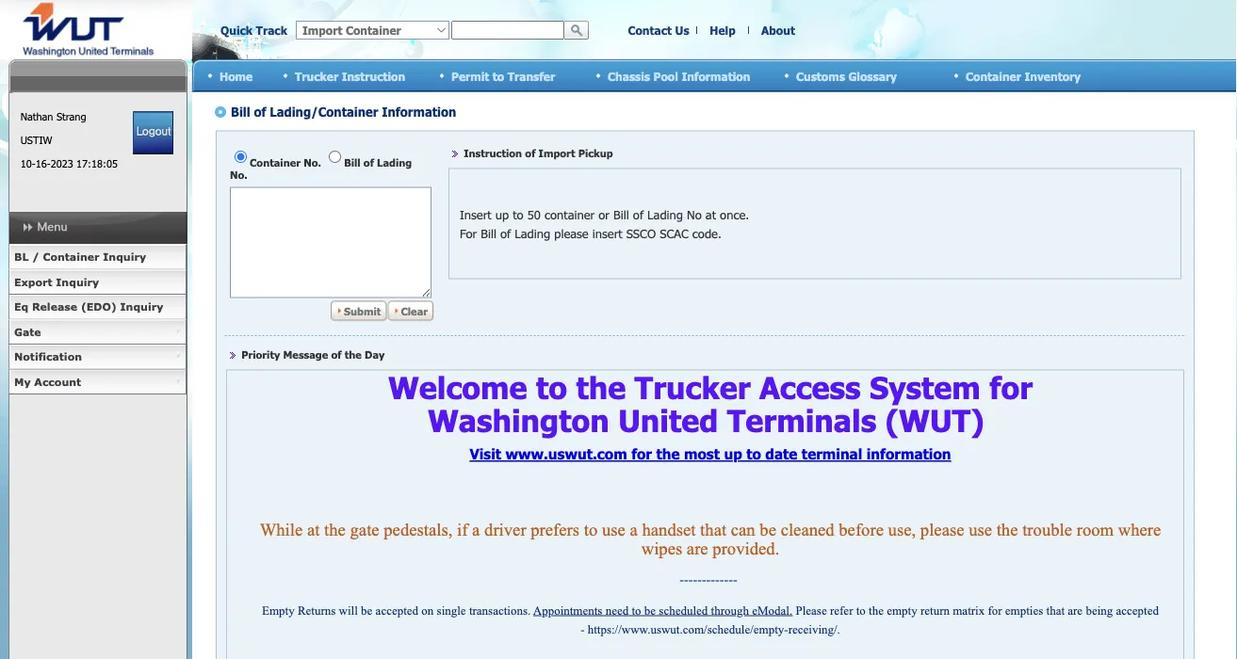 Task type: describe. For each thing, give the bounding box(es) containing it.
export inquiry
[[14, 276, 99, 288]]

login image
[[133, 111, 174, 155]]

notification link
[[8, 345, 187, 370]]

inquiry for container
[[103, 251, 146, 264]]

export
[[14, 276, 52, 288]]

to
[[493, 69, 505, 83]]

/
[[32, 251, 39, 264]]

10-
[[20, 157, 35, 170]]

eq release (edo) inquiry link
[[8, 295, 187, 320]]

export inquiry link
[[8, 270, 187, 295]]

information
[[682, 69, 751, 83]]

contact us link
[[628, 23, 690, 37]]

permit to transfer
[[452, 69, 555, 83]]

glossary
[[849, 69, 898, 83]]

my
[[14, 376, 31, 388]]

pool
[[654, 69, 679, 83]]

chassis pool information
[[608, 69, 751, 83]]

ustiw
[[20, 134, 52, 147]]

bl
[[14, 251, 29, 264]]

help
[[710, 23, 736, 37]]

17:18:05
[[76, 157, 118, 170]]

quick
[[221, 23, 253, 37]]

gate link
[[8, 320, 187, 345]]

track
[[256, 23, 287, 37]]

container inventory
[[966, 69, 1081, 83]]

2023
[[51, 157, 73, 170]]

0 horizontal spatial container
[[43, 251, 100, 264]]

notification
[[14, 351, 82, 363]]

contact us
[[628, 23, 690, 37]]

customs
[[797, 69, 846, 83]]



Task type: locate. For each thing, give the bounding box(es) containing it.
contact
[[628, 23, 672, 37]]

transfer
[[508, 69, 555, 83]]

nathan strang
[[20, 110, 86, 123]]

0 vertical spatial inquiry
[[103, 251, 146, 264]]

account
[[34, 376, 81, 388]]

1 horizontal spatial container
[[966, 69, 1022, 83]]

quick track
[[221, 23, 287, 37]]

container up export inquiry
[[43, 251, 100, 264]]

eq release (edo) inquiry
[[14, 301, 163, 313]]

customs glossary
[[797, 69, 898, 83]]

bl / container inquiry
[[14, 251, 146, 264]]

chassis
[[608, 69, 651, 83]]

1 vertical spatial container
[[43, 251, 100, 264]]

strang
[[56, 110, 86, 123]]

inventory
[[1025, 69, 1081, 83]]

about link
[[762, 23, 796, 37]]

home
[[220, 69, 253, 83]]

eq
[[14, 301, 28, 313]]

my account
[[14, 376, 81, 388]]

us
[[676, 23, 690, 37]]

inquiry up export inquiry link
[[103, 251, 146, 264]]

None text field
[[452, 21, 565, 40]]

16-
[[35, 157, 51, 170]]

inquiry
[[103, 251, 146, 264], [56, 276, 99, 288], [120, 301, 163, 313]]

inquiry right (edo) on the top left
[[120, 301, 163, 313]]

inquiry down bl / container inquiry
[[56, 276, 99, 288]]

permit
[[452, 69, 490, 83]]

10-16-2023 17:18:05
[[20, 157, 118, 170]]

container
[[966, 69, 1022, 83], [43, 251, 100, 264]]

2 vertical spatial inquiry
[[120, 301, 163, 313]]

release
[[32, 301, 77, 313]]

help link
[[710, 23, 736, 37]]

instruction
[[342, 69, 406, 83]]

inquiry for (edo)
[[120, 301, 163, 313]]

my account link
[[8, 370, 187, 395]]

bl / container inquiry link
[[8, 245, 187, 270]]

nathan
[[20, 110, 53, 123]]

trucker instruction
[[295, 69, 406, 83]]

container left the inventory
[[966, 69, 1022, 83]]

gate
[[14, 326, 41, 338]]

trucker
[[295, 69, 339, 83]]

(edo)
[[81, 301, 117, 313]]

about
[[762, 23, 796, 37]]

0 vertical spatial container
[[966, 69, 1022, 83]]

1 vertical spatial inquiry
[[56, 276, 99, 288]]



Task type: vqa. For each thing, say whether or not it's contained in the screenshot.
08:33:09
no



